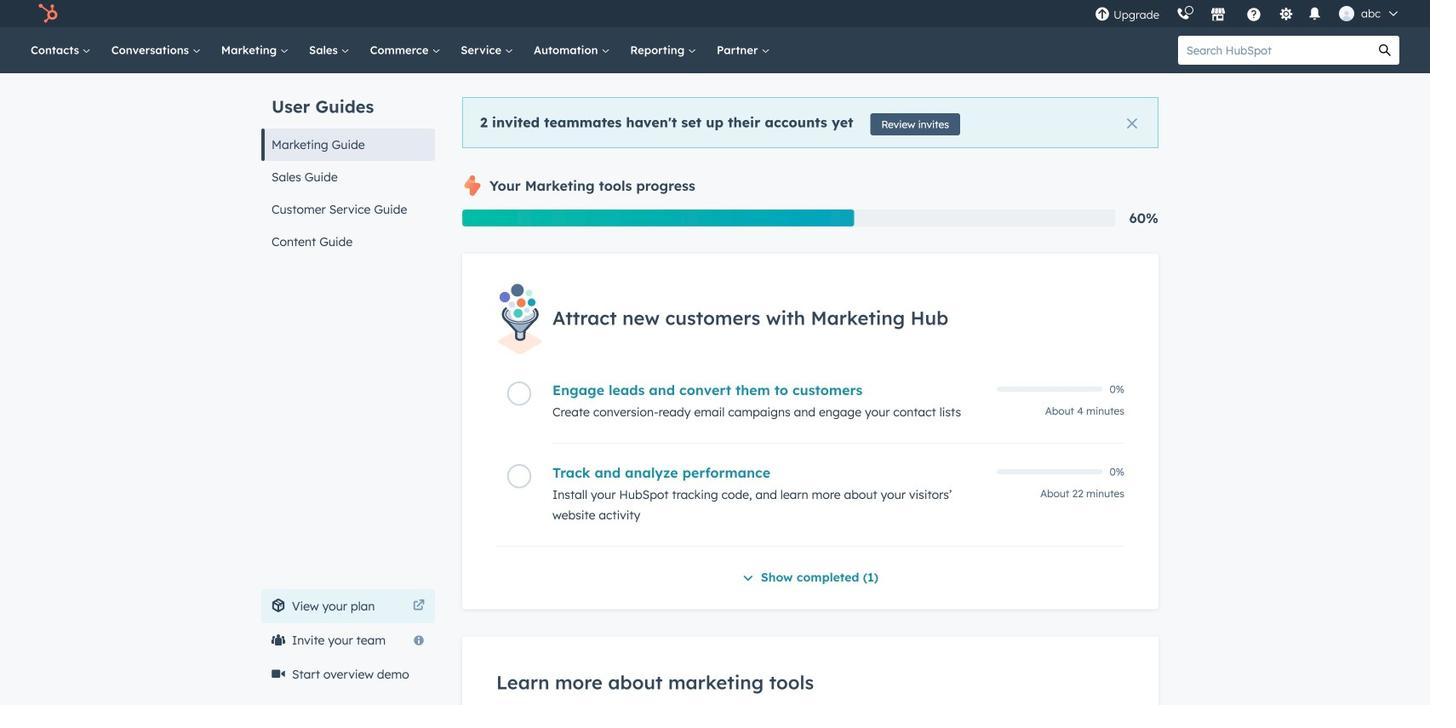 Task type: locate. For each thing, give the bounding box(es) containing it.
menu
[[1087, 0, 1410, 27]]

user guides element
[[261, 73, 435, 258]]

progress bar
[[462, 209, 855, 227]]

link opens in a new window image
[[413, 596, 425, 617], [413, 600, 425, 612]]

alert
[[462, 97, 1159, 148]]

Search HubSpot search field
[[1179, 36, 1371, 65]]

2 link opens in a new window image from the top
[[413, 600, 425, 612]]



Task type: vqa. For each thing, say whether or not it's contained in the screenshot.
Progress Bar
yes



Task type: describe. For each thing, give the bounding box(es) containing it.
marketplaces image
[[1211, 8, 1226, 23]]

garebear orlando image
[[1340, 6, 1355, 21]]

1 link opens in a new window image from the top
[[413, 596, 425, 617]]

close image
[[1128, 118, 1138, 129]]



